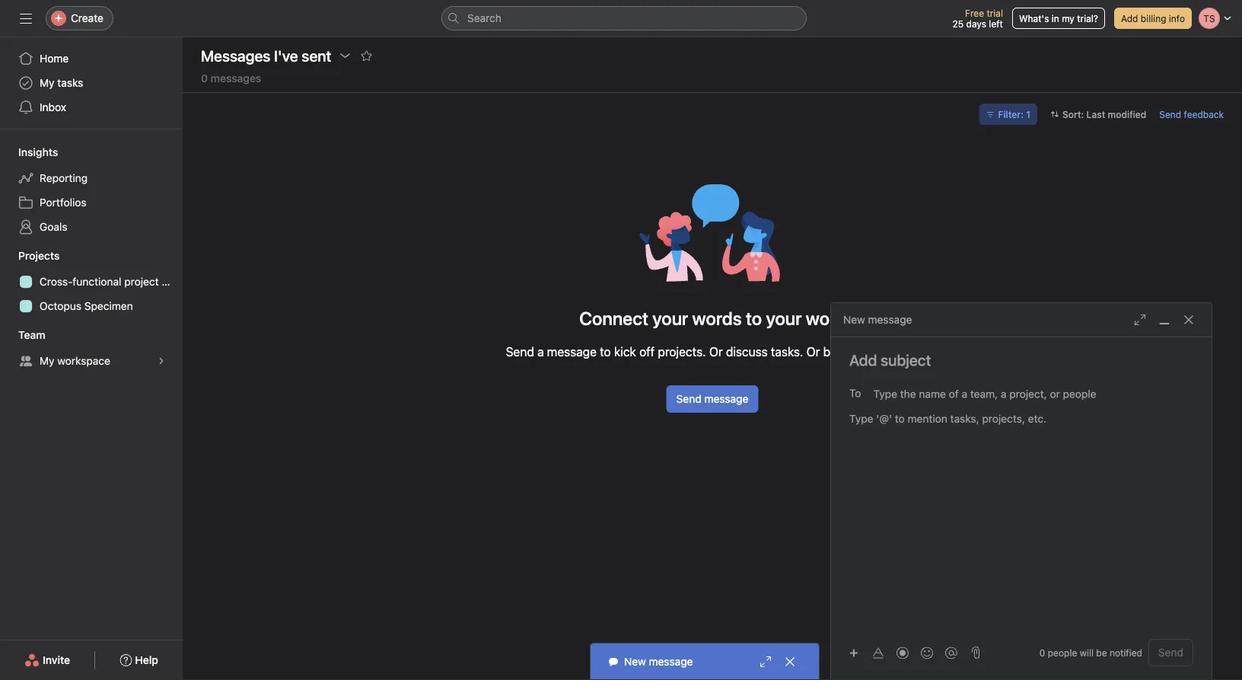 Task type: locate. For each thing, give the bounding box(es) containing it.
send right notified
[[1159, 646, 1184, 659]]

1 horizontal spatial to
[[746, 308, 762, 329]]

send inside button
[[677, 393, 702, 405]]

0 for 0 people will be notified
[[1040, 647, 1046, 658]]

days
[[967, 18, 987, 29]]

modified
[[1109, 109, 1147, 120]]

expand new message image
[[760, 656, 772, 668]]

send left feedback
[[1160, 109, 1182, 120]]

or left discuss
[[710, 345, 723, 359]]

message right a
[[547, 345, 597, 359]]

my inside teams element
[[40, 355, 54, 367]]

new message
[[844, 313, 913, 326], [625, 655, 693, 668]]

your
[[653, 308, 689, 329]]

send down projects.
[[677, 393, 702, 405]]

inbox
[[40, 101, 66, 113]]

1 vertical spatial message
[[705, 393, 749, 405]]

0 inside dialog
[[1040, 647, 1046, 658]]

tasks
[[57, 77, 83, 89]]

1 vertical spatial close image
[[784, 656, 797, 668]]

0 vertical spatial 0
[[201, 72, 208, 85]]

0 horizontal spatial 0
[[201, 72, 208, 85]]

kick
[[615, 345, 637, 359]]

1 vertical spatial new message
[[625, 655, 693, 668]]

send inside send feedback link
[[1160, 109, 1182, 120]]

filter:
[[999, 109, 1024, 120]]

0 inside button
[[201, 72, 208, 85]]

close image
[[1184, 314, 1196, 326], [784, 656, 797, 668]]

add billing info
[[1122, 13, 1186, 24]]

message
[[547, 345, 597, 359], [705, 393, 749, 405]]

free
[[966, 8, 985, 18]]

be
[[1097, 647, 1108, 658]]

send inside send button
[[1159, 646, 1184, 659]]

send feedback
[[1160, 109, 1225, 120]]

search list box
[[442, 6, 807, 30]]

to left kick
[[600, 345, 611, 359]]

0 left 'messages'
[[201, 72, 208, 85]]

connect
[[580, 308, 649, 329]]

info
[[1170, 13, 1186, 24]]

send feedback link
[[1160, 107, 1225, 121]]

messages
[[201, 46, 271, 64]]

projects
[[18, 249, 60, 262]]

2 my from the top
[[40, 355, 54, 367]]

0 vertical spatial close image
[[1184, 314, 1196, 326]]

formatting image
[[873, 647, 885, 659]]

my
[[40, 77, 54, 89], [40, 355, 54, 367]]

invite
[[43, 654, 70, 666]]

0 vertical spatial message
[[547, 345, 597, 359]]

project
[[124, 275, 159, 288]]

or
[[710, 345, 723, 359], [807, 345, 821, 359]]

sort: last modified
[[1063, 109, 1147, 120]]

my inside global element
[[40, 77, 54, 89]]

dialog
[[832, 303, 1213, 680]]

to up discuss
[[746, 308, 762, 329]]

send message
[[677, 393, 749, 405]]

octopus specimen
[[40, 300, 133, 312]]

discuss
[[726, 345, 768, 359]]

1 vertical spatial 0
[[1040, 647, 1046, 658]]

record a video image
[[897, 647, 909, 659]]

0
[[201, 72, 208, 85], [1040, 647, 1046, 658]]

add
[[1122, 13, 1139, 24]]

feedback
[[1185, 109, 1225, 120]]

message down send a message to kick off projects. or discuss tasks. or brainstorm ideas.
[[705, 393, 749, 405]]

my left tasks
[[40, 77, 54, 89]]

global element
[[0, 37, 183, 129]]

my
[[1063, 13, 1075, 24]]

actions image
[[339, 50, 351, 62]]

0 horizontal spatial to
[[600, 345, 611, 359]]

or right tasks.
[[807, 345, 821, 359]]

0 for 0 messages
[[201, 72, 208, 85]]

trial?
[[1078, 13, 1099, 24]]

portfolios
[[40, 196, 87, 209]]

0 vertical spatial new message
[[844, 313, 913, 326]]

filter: 1
[[999, 109, 1031, 120]]

1 vertical spatial my
[[40, 355, 54, 367]]

what's in my trial?
[[1020, 13, 1099, 24]]

my workspace
[[40, 355, 110, 367]]

0 horizontal spatial or
[[710, 345, 723, 359]]

teams element
[[0, 321, 183, 376]]

send
[[1160, 109, 1182, 120], [506, 345, 535, 359], [677, 393, 702, 405], [1159, 646, 1184, 659]]

1 horizontal spatial 0
[[1040, 647, 1046, 658]]

to for kick
[[600, 345, 611, 359]]

send for send feedback
[[1160, 109, 1182, 120]]

close image right expand new message icon
[[784, 656, 797, 668]]

my down team
[[40, 355, 54, 367]]

in
[[1052, 13, 1060, 24]]

toolbar
[[844, 642, 966, 664]]

your work
[[766, 308, 846, 329]]

my for my workspace
[[40, 355, 54, 367]]

sort: last modified button
[[1044, 104, 1154, 125]]

1 horizontal spatial or
[[807, 345, 821, 359]]

1 vertical spatial to
[[600, 345, 611, 359]]

close image right minimize image
[[1184, 314, 1196, 326]]

tasks.
[[771, 345, 804, 359]]

reporting link
[[9, 166, 174, 190]]

to for your work
[[746, 308, 762, 329]]

to
[[746, 308, 762, 329], [600, 345, 611, 359]]

0 left people
[[1040, 647, 1046, 658]]

send button
[[1149, 639, 1194, 666]]

1 horizontal spatial close image
[[1184, 314, 1196, 326]]

1 horizontal spatial message
[[705, 393, 749, 405]]

team
[[18, 329, 45, 341]]

1 my from the top
[[40, 77, 54, 89]]

workspace
[[57, 355, 110, 367]]

insights
[[18, 146, 58, 158]]

plan
[[162, 275, 183, 288]]

dialog containing new message
[[832, 303, 1213, 680]]

hide sidebar image
[[20, 12, 32, 24]]

0 vertical spatial my
[[40, 77, 54, 89]]

0 vertical spatial to
[[746, 308, 762, 329]]

free trial 25 days left
[[953, 8, 1004, 29]]

cross-
[[40, 275, 73, 288]]

projects button
[[0, 248, 60, 264]]

1 horizontal spatial new message
[[844, 313, 913, 326]]

to
[[850, 387, 862, 399]]

my for my tasks
[[40, 77, 54, 89]]

expand popout to full screen image
[[1135, 314, 1147, 326]]

team button
[[0, 328, 45, 343]]

0 horizontal spatial new message
[[625, 655, 693, 668]]

connect your words to your work
[[580, 308, 846, 329]]

send left a
[[506, 345, 535, 359]]



Task type: describe. For each thing, give the bounding box(es) containing it.
Add subject text field
[[832, 350, 1213, 371]]

insights element
[[0, 139, 183, 242]]

1
[[1027, 109, 1031, 120]]

search
[[468, 12, 502, 24]]

brainstorm
[[824, 345, 884, 359]]

help button
[[110, 647, 168, 674]]

0 messages
[[201, 72, 262, 85]]

notified
[[1110, 647, 1143, 658]]

reporting
[[40, 172, 88, 184]]

home link
[[9, 46, 174, 71]]

home
[[40, 52, 69, 65]]

messages i've sent
[[201, 46, 332, 64]]

invite button
[[15, 647, 80, 674]]

emoji image
[[922, 647, 934, 659]]

2 or from the left
[[807, 345, 821, 359]]

create button
[[46, 6, 113, 30]]

left
[[990, 18, 1004, 29]]

cross-functional project plan
[[40, 275, 183, 288]]

what's in my trial? button
[[1013, 8, 1106, 29]]

my tasks link
[[9, 71, 174, 95]]

filter: 1 button
[[980, 104, 1038, 125]]

help
[[135, 654, 158, 666]]

search button
[[442, 6, 807, 30]]

send for send message
[[677, 393, 702, 405]]

people
[[1049, 647, 1078, 658]]

octopus
[[40, 300, 82, 312]]

Type the name of a team, a project, or people text field
[[874, 385, 1109, 403]]

0 people will be notified
[[1040, 647, 1143, 658]]

send a message to kick off projects. or discuss tasks. or brainstorm ideas.
[[506, 345, 920, 359]]

1 or from the left
[[710, 345, 723, 359]]

message inside button
[[705, 393, 749, 405]]

0 horizontal spatial close image
[[784, 656, 797, 668]]

cross-functional project plan link
[[9, 270, 183, 294]]

trial
[[987, 8, 1004, 18]]

send for send
[[1159, 646, 1184, 659]]

off
[[640, 345, 655, 359]]

portfolios link
[[9, 190, 174, 215]]

25
[[953, 18, 964, 29]]

see details, my workspace image
[[157, 356, 166, 366]]

send for send a message to kick off projects. or discuss tasks. or brainstorm ideas.
[[506, 345, 535, 359]]

0 messages button
[[201, 72, 262, 92]]

insert an object image
[[850, 649, 859, 658]]

goals
[[40, 220, 67, 233]]

i've sent
[[274, 46, 332, 64]]

0 horizontal spatial message
[[547, 345, 597, 359]]

inbox link
[[9, 95, 174, 120]]

words
[[693, 308, 742, 329]]

a
[[538, 345, 544, 359]]

send message button
[[667, 385, 759, 413]]

specimen
[[84, 300, 133, 312]]

add billing info button
[[1115, 8, 1193, 29]]

what's
[[1020, 13, 1050, 24]]

last
[[1087, 109, 1106, 120]]

minimize image
[[1159, 314, 1171, 326]]

will
[[1080, 647, 1094, 658]]

insights button
[[0, 145, 58, 160]]

messages
[[211, 72, 262, 85]]

projects.
[[658, 345, 706, 359]]

create
[[71, 12, 104, 24]]

projects element
[[0, 242, 183, 321]]

ideas.
[[887, 345, 920, 359]]

at mention image
[[946, 647, 958, 659]]

my tasks
[[40, 77, 83, 89]]

billing
[[1142, 13, 1167, 24]]

goals link
[[9, 215, 174, 239]]

functional
[[73, 275, 121, 288]]

octopus specimen link
[[9, 294, 174, 318]]

sort:
[[1063, 109, 1085, 120]]

add to starred image
[[361, 50, 373, 62]]

my workspace link
[[9, 349, 174, 373]]



Task type: vqa. For each thing, say whether or not it's contained in the screenshot.
plan
yes



